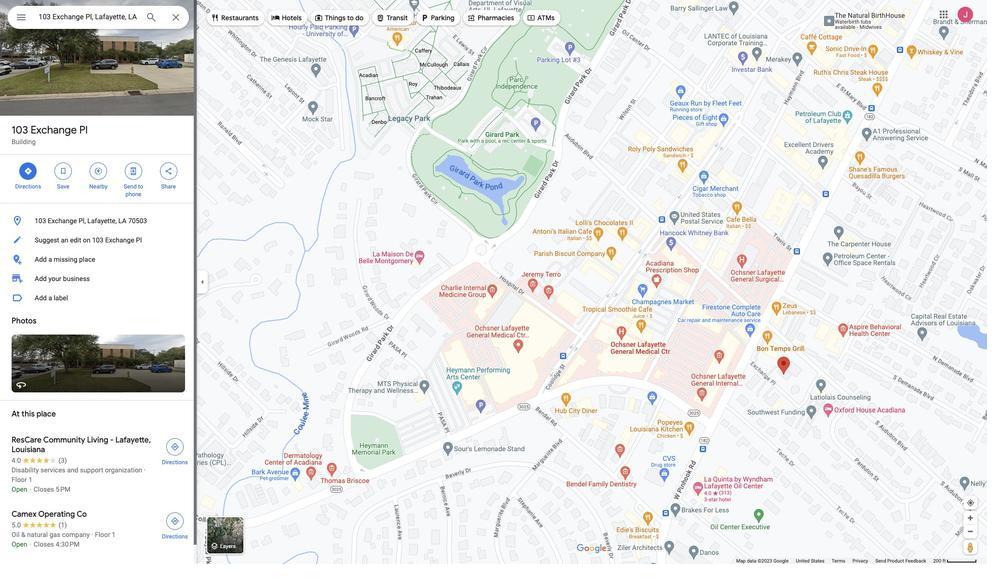 Task type: describe. For each thing, give the bounding box(es) containing it.
to inside  things to do
[[347, 14, 354, 22]]

rescare
[[12, 436, 42, 445]]

states
[[812, 559, 825, 564]]

your
[[48, 275, 61, 283]]


[[376, 13, 385, 23]]

map data ©2023 google
[[737, 559, 789, 564]]

· for camex operating co
[[91, 531, 93, 539]]

map
[[737, 559, 746, 564]]

feedback
[[906, 559, 927, 564]]

&
[[21, 531, 25, 539]]

hotels
[[282, 14, 302, 22]]

google maps element
[[0, 0, 988, 564]]

©2023
[[758, 559, 773, 564]]

pl inside 103 exchange pl building
[[79, 123, 88, 137]]

show your location image
[[967, 499, 976, 507]]

atms
[[538, 14, 555, 22]]

transit
[[387, 14, 408, 22]]

103 exchange pl, lafayette, la 70503
[[35, 217, 147, 225]]

 search field
[[8, 6, 189, 31]]

camex
[[12, 510, 37, 520]]

data
[[748, 559, 757, 564]]

a for label
[[48, 294, 52, 302]]

add for add your business
[[35, 275, 47, 283]]

 hotels
[[271, 13, 302, 23]]

4.0 stars 3 reviews image
[[12, 456, 67, 466]]

services
[[41, 466, 65, 474]]

an
[[61, 236, 68, 244]]

open for camex operating co
[[12, 541, 27, 548]]

pharmacies
[[478, 14, 515, 22]]

collapse side panel image
[[197, 277, 208, 288]]

 pharmacies
[[467, 13, 515, 23]]

co
[[77, 510, 87, 520]]

company
[[62, 531, 90, 539]]

edit
[[70, 236, 81, 244]]

-
[[110, 436, 114, 445]]

privacy button
[[853, 558, 869, 564]]

parking
[[431, 14, 455, 22]]

(3)
[[59, 457, 67, 465]]


[[467, 13, 476, 23]]

and
[[67, 466, 78, 474]]

add a label
[[35, 294, 68, 302]]

closes for operating
[[34, 541, 54, 548]]

directions inside actions for 103 exchange pl region
[[15, 183, 41, 190]]


[[271, 13, 280, 23]]


[[211, 13, 219, 23]]

rescare community living - lafayette, louisiana
[[12, 436, 151, 455]]

send product feedback
[[876, 559, 927, 564]]

natural
[[27, 531, 48, 539]]

on
[[83, 236, 91, 244]]

send to phone
[[124, 183, 143, 198]]

 transit
[[376, 13, 408, 23]]

organization
[[105, 466, 142, 474]]

⋅ for rescare community living - lafayette, louisiana
[[29, 486, 32, 493]]

at
[[12, 410, 20, 419]]

floor for camex operating co
[[95, 531, 110, 539]]

1 for rescare community living - lafayette, louisiana
[[29, 476, 32, 484]]


[[164, 166, 173, 177]]

5.0 stars 1 reviews image
[[12, 521, 67, 530]]

terms button
[[832, 558, 846, 564]]

google account: james peterson  
(james.peterson1902@gmail.com) image
[[959, 7, 974, 22]]

pl,
[[79, 217, 86, 225]]

disability
[[12, 466, 39, 474]]

label
[[54, 294, 68, 302]]

layers
[[220, 544, 236, 550]]

add a label button
[[0, 288, 197, 308]]

add for add a label
[[35, 294, 47, 302]]

oil
[[12, 531, 19, 539]]

directions button for rescare community living - lafayette, louisiana
[[156, 436, 194, 466]]

1 for camex operating co
[[112, 531, 116, 539]]

actions for 103 exchange pl region
[[0, 155, 197, 203]]

united states
[[797, 559, 825, 564]]

google
[[774, 559, 789, 564]]

missing
[[54, 256, 77, 263]]

operating
[[38, 510, 75, 520]]


[[59, 166, 68, 177]]

pl inside suggest an edit on 103 exchange pl button
[[136, 236, 142, 244]]

zoom in image
[[968, 515, 975, 522]]

restaurants
[[221, 14, 259, 22]]

a for missing
[[48, 256, 52, 263]]

save
[[57, 183, 69, 190]]

community
[[43, 436, 85, 445]]

things
[[325, 14, 346, 22]]



Task type: vqa. For each thing, say whether or not it's contained in the screenshot.
San
no



Task type: locate. For each thing, give the bounding box(es) containing it.
gas
[[50, 531, 60, 539]]

1 horizontal spatial 1
[[112, 531, 116, 539]]

exchange inside button
[[105, 236, 134, 244]]

1
[[29, 476, 32, 484], [112, 531, 116, 539]]

closes for community
[[34, 486, 54, 493]]

⋅ inside oil & natural gas company · floor 1 open ⋅ closes 4:30 pm
[[29, 541, 32, 548]]

send inside the send to phone
[[124, 183, 137, 190]]

1 vertical spatial send
[[876, 559, 887, 564]]

0 vertical spatial lafayette,
[[87, 217, 117, 225]]

1 vertical spatial directions button
[[156, 510, 194, 541]]

add your business
[[35, 275, 90, 283]]

1 vertical spatial directions image
[[171, 517, 179, 526]]

la
[[118, 217, 127, 225]]

zoom out image
[[968, 528, 975, 535]]

floor inside oil & natural gas company · floor 1 open ⋅ closes 4:30 pm
[[95, 531, 110, 539]]

add
[[35, 256, 47, 263], [35, 275, 47, 283], [35, 294, 47, 302]]

0 vertical spatial place
[[79, 256, 95, 263]]

(1)
[[59, 521, 67, 529]]

to left do
[[347, 14, 354, 22]]

1 vertical spatial open
[[12, 541, 27, 548]]

a left missing
[[48, 256, 52, 263]]

1 a from the top
[[48, 256, 52, 263]]

directions
[[15, 183, 41, 190], [162, 459, 188, 466], [162, 534, 188, 540]]

0 vertical spatial ·
[[144, 466, 146, 474]]

add your business link
[[0, 269, 197, 288]]

0 vertical spatial floor
[[12, 476, 27, 484]]


[[421, 13, 429, 23]]

⋅ inside disability services and support organization · floor 1 open ⋅ closes 5 pm
[[29, 486, 32, 493]]

open inside oil & natural gas company · floor 1 open ⋅ closes 4:30 pm
[[12, 541, 27, 548]]

1 horizontal spatial to
[[347, 14, 354, 22]]

privacy
[[853, 559, 869, 564]]

place inside button
[[79, 256, 95, 263]]

add a missing place button
[[0, 250, 197, 269]]

0 vertical spatial 1
[[29, 476, 32, 484]]

pl
[[79, 123, 88, 137], [136, 236, 142, 244]]

200 ft button
[[934, 559, 978, 564]]

3 add from the top
[[35, 294, 47, 302]]

1 vertical spatial closes
[[34, 541, 54, 548]]

0 vertical spatial exchange
[[31, 123, 77, 137]]

0 horizontal spatial 1
[[29, 476, 32, 484]]

103 inside 103 exchange pl building
[[12, 123, 28, 137]]

living
[[87, 436, 108, 445]]

exchange up 'an'
[[48, 217, 77, 225]]

support
[[80, 466, 103, 474]]

0 vertical spatial to
[[347, 14, 354, 22]]

0 vertical spatial a
[[48, 256, 52, 263]]

add left your
[[35, 275, 47, 283]]

disability services and support organization · floor 1 open ⋅ closes 5 pm
[[12, 466, 146, 493]]

send product feedback button
[[876, 558, 927, 564]]

1 vertical spatial lafayette,
[[116, 436, 151, 445]]

do
[[356, 14, 364, 22]]

 things to do
[[315, 13, 364, 23]]

footer inside the google maps element
[[737, 558, 934, 564]]

 button
[[8, 6, 35, 31]]

4.0
[[12, 457, 21, 465]]

united states button
[[797, 558, 825, 564]]

1 vertical spatial place
[[37, 410, 56, 419]]

1 open from the top
[[12, 486, 27, 493]]

footer containing map data ©2023 google
[[737, 558, 934, 564]]

this
[[21, 410, 35, 419]]

place right this
[[37, 410, 56, 419]]

closes
[[34, 486, 54, 493], [34, 541, 54, 548]]

1 horizontal spatial place
[[79, 256, 95, 263]]

lafayette,
[[87, 217, 117, 225], [116, 436, 151, 445]]


[[24, 166, 33, 177]]

floor down disability
[[12, 476, 27, 484]]

open inside disability services and support organization · floor 1 open ⋅ closes 5 pm
[[12, 486, 27, 493]]

share
[[161, 183, 176, 190]]

none field inside 103 exchange pl, lafayette, la 70503 field
[[39, 11, 138, 23]]

add left label on the left bottom of the page
[[35, 294, 47, 302]]


[[527, 13, 536, 23]]

1 vertical spatial ·
[[91, 531, 93, 539]]

phone
[[126, 191, 142, 198]]

lafayette, up suggest an edit on 103 exchange pl button
[[87, 217, 117, 225]]

send for send product feedback
[[876, 559, 887, 564]]

103 exchange pl building
[[12, 123, 88, 146]]


[[315, 13, 323, 23]]

closes down natural
[[34, 541, 54, 548]]

0 horizontal spatial to
[[138, 183, 143, 190]]

exchange
[[31, 123, 77, 137], [48, 217, 77, 225], [105, 236, 134, 244]]

add a missing place
[[35, 256, 95, 263]]

directions for camex operating co
[[162, 534, 188, 540]]

1 horizontal spatial pl
[[136, 236, 142, 244]]

business
[[63, 275, 90, 283]]

floor right company
[[95, 531, 110, 539]]

2 add from the top
[[35, 275, 47, 283]]

directions for rescare community living - lafayette, louisiana
[[162, 459, 188, 466]]

103 Exchange Pl, Lafayette, LA 70503 field
[[8, 6, 189, 29]]

5 pm
[[56, 486, 71, 493]]

· right company
[[91, 531, 93, 539]]

200 ft
[[934, 559, 947, 564]]

2 horizontal spatial 103
[[92, 236, 104, 244]]

2 vertical spatial directions
[[162, 534, 188, 540]]

place down the on
[[79, 256, 95, 263]]

directions image for rescare community living - lafayette, louisiana
[[171, 443, 179, 452]]

lafayette, inside the rescare community living - lafayette, louisiana
[[116, 436, 151, 445]]

2 closes from the top
[[34, 541, 54, 548]]

0 vertical spatial pl
[[79, 123, 88, 137]]

1 vertical spatial 103
[[35, 217, 46, 225]]

closes inside oil & natural gas company · floor 1 open ⋅ closes 4:30 pm
[[34, 541, 54, 548]]

0 horizontal spatial floor
[[12, 476, 27, 484]]

send for send to phone
[[124, 183, 137, 190]]

2 open from the top
[[12, 541, 27, 548]]

lafayette, inside button
[[87, 217, 117, 225]]

louisiana
[[12, 445, 45, 455]]

103 exchange pl, lafayette, la 70503 button
[[0, 211, 197, 231]]

103 exchange pl main content
[[0, 0, 197, 564]]

200
[[934, 559, 942, 564]]

add down suggest
[[35, 256, 47, 263]]

103
[[12, 123, 28, 137], [35, 217, 46, 225], [92, 236, 104, 244]]

0 horizontal spatial place
[[37, 410, 56, 419]]

a left label on the left bottom of the page
[[48, 294, 52, 302]]

exchange inside button
[[48, 217, 77, 225]]

1 down disability
[[29, 476, 32, 484]]

1 inside disability services and support organization · floor 1 open ⋅ closes 5 pm
[[29, 476, 32, 484]]

camex operating co
[[12, 510, 87, 520]]

1 inside oil & natural gas company · floor 1 open ⋅ closes 4:30 pm
[[112, 531, 116, 539]]

1 vertical spatial directions
[[162, 459, 188, 466]]

floor inside disability services and support organization · floor 1 open ⋅ closes 5 pm
[[12, 476, 27, 484]]

open for rescare community living - lafayette, louisiana
[[12, 486, 27, 493]]

add for add a missing place
[[35, 256, 47, 263]]

0 vertical spatial ⋅
[[29, 486, 32, 493]]

1 vertical spatial ⋅
[[29, 541, 32, 548]]

103 up building
[[12, 123, 28, 137]]

0 vertical spatial directions
[[15, 183, 41, 190]]

directions image for camex operating co
[[171, 517, 179, 526]]

1 vertical spatial exchange
[[48, 217, 77, 225]]

1 vertical spatial 1
[[112, 531, 116, 539]]

suggest an edit on 103 exchange pl button
[[0, 231, 197, 250]]

at this place
[[12, 410, 56, 419]]

0 vertical spatial directions button
[[156, 436, 194, 466]]


[[94, 166, 103, 177]]

to inside the send to phone
[[138, 183, 143, 190]]

0 vertical spatial add
[[35, 256, 47, 263]]

building
[[12, 138, 36, 146]]

1 horizontal spatial send
[[876, 559, 887, 564]]

103 right the on
[[92, 236, 104, 244]]

4:30 pm
[[56, 541, 80, 548]]

1 directions image from the top
[[171, 443, 179, 452]]

1 directions button from the top
[[156, 436, 194, 466]]

· right organization
[[144, 466, 146, 474]]

send up phone
[[124, 183, 137, 190]]

to
[[347, 14, 354, 22], [138, 183, 143, 190]]

None field
[[39, 11, 138, 23]]

0 vertical spatial send
[[124, 183, 137, 190]]

1 vertical spatial to
[[138, 183, 143, 190]]

· inside disability services and support organization · floor 1 open ⋅ closes 5 pm
[[144, 466, 146, 474]]

footer
[[737, 558, 934, 564]]

1 vertical spatial pl
[[136, 236, 142, 244]]

closes inside disability services and support organization · floor 1 open ⋅ closes 5 pm
[[34, 486, 54, 493]]

103 up suggest
[[35, 217, 46, 225]]

photos
[[12, 316, 37, 326]]

0 horizontal spatial 103
[[12, 123, 28, 137]]

2 directions button from the top
[[156, 510, 194, 541]]

 parking
[[421, 13, 455, 23]]

1 vertical spatial a
[[48, 294, 52, 302]]

· for rescare community living - lafayette, louisiana
[[144, 466, 146, 474]]

1 add from the top
[[35, 256, 47, 263]]

closes left 5 pm
[[34, 486, 54, 493]]

floor for rescare community living - lafayette, louisiana
[[12, 476, 27, 484]]

2 a from the top
[[48, 294, 52, 302]]

lafayette, right - at the bottom left
[[116, 436, 151, 445]]

exchange for pl,
[[48, 217, 77, 225]]

send left product
[[876, 559, 887, 564]]

exchange up building
[[31, 123, 77, 137]]

2 directions image from the top
[[171, 517, 179, 526]]

floor
[[12, 476, 27, 484], [95, 531, 110, 539]]

103 inside button
[[92, 236, 104, 244]]

directions button for camex operating co
[[156, 510, 194, 541]]

0 horizontal spatial send
[[124, 183, 137, 190]]

5.0
[[12, 521, 21, 529]]

send
[[124, 183, 137, 190], [876, 559, 887, 564]]

send inside button
[[876, 559, 887, 564]]

1 vertical spatial floor
[[95, 531, 110, 539]]

103 for pl,
[[35, 217, 46, 225]]

0 vertical spatial 103
[[12, 123, 28, 137]]


[[129, 166, 138, 177]]

0 horizontal spatial ·
[[91, 531, 93, 539]]

1 vertical spatial add
[[35, 275, 47, 283]]

0 horizontal spatial pl
[[79, 123, 88, 137]]

open down disability
[[12, 486, 27, 493]]

exchange down la
[[105, 236, 134, 244]]

1 horizontal spatial floor
[[95, 531, 110, 539]]

2 ⋅ from the top
[[29, 541, 32, 548]]

⋅
[[29, 486, 32, 493], [29, 541, 32, 548]]

open down &
[[12, 541, 27, 548]]

103 for pl
[[12, 123, 28, 137]]

0 vertical spatial open
[[12, 486, 27, 493]]

directions button
[[156, 436, 194, 466], [156, 510, 194, 541]]

ft
[[943, 559, 947, 564]]

· inside oil & natural gas company · floor 1 open ⋅ closes 4:30 pm
[[91, 531, 93, 539]]

 restaurants
[[211, 13, 259, 23]]

1 right company
[[112, 531, 116, 539]]

⋅ down disability
[[29, 486, 32, 493]]

2 vertical spatial add
[[35, 294, 47, 302]]

1 horizontal spatial 103
[[35, 217, 46, 225]]

open
[[12, 486, 27, 493], [12, 541, 27, 548]]

0 vertical spatial closes
[[34, 486, 54, 493]]

1 ⋅ from the top
[[29, 486, 32, 493]]

show street view coverage image
[[964, 540, 978, 555]]

103 inside button
[[35, 217, 46, 225]]

suggest an edit on 103 exchange pl
[[35, 236, 142, 244]]

terms
[[832, 559, 846, 564]]

2 vertical spatial 103
[[92, 236, 104, 244]]

exchange inside 103 exchange pl building
[[31, 123, 77, 137]]

1 closes from the top
[[34, 486, 54, 493]]

nearby
[[89, 183, 108, 190]]

0 vertical spatial directions image
[[171, 443, 179, 452]]

a
[[48, 256, 52, 263], [48, 294, 52, 302]]

⋅ for camex operating co
[[29, 541, 32, 548]]

directions image
[[171, 443, 179, 452], [171, 517, 179, 526]]

70503
[[128, 217, 147, 225]]

exchange for pl
[[31, 123, 77, 137]]


[[15, 11, 27, 24]]

to up phone
[[138, 183, 143, 190]]

 atms
[[527, 13, 555, 23]]

·
[[144, 466, 146, 474], [91, 531, 93, 539]]

2 vertical spatial exchange
[[105, 236, 134, 244]]

product
[[888, 559, 905, 564]]

⋅ down natural
[[29, 541, 32, 548]]

1 horizontal spatial ·
[[144, 466, 146, 474]]



